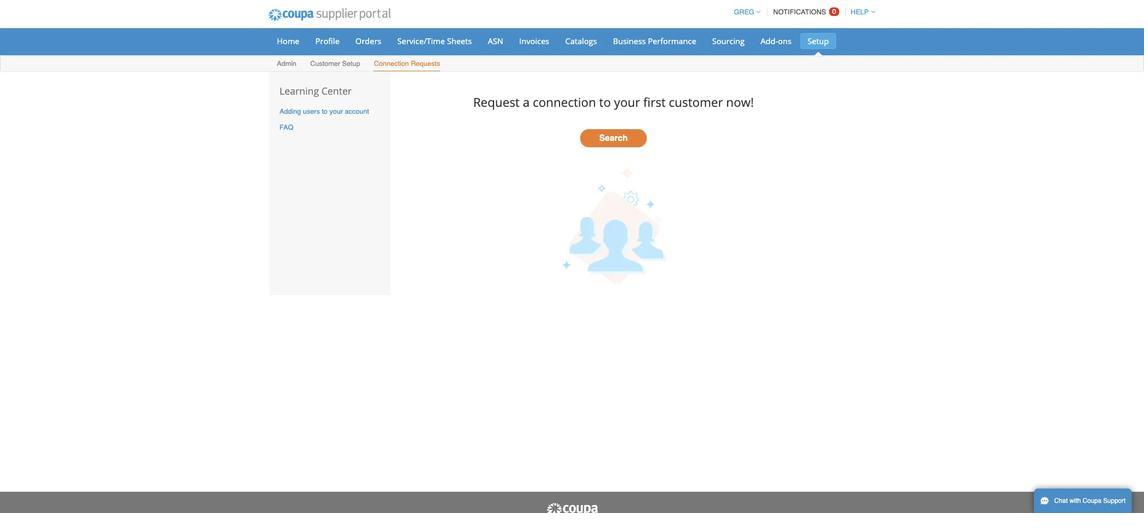 Task type: locate. For each thing, give the bounding box(es) containing it.
customer setup link
[[310, 57, 361, 71]]

1 vertical spatial setup
[[342, 60, 360, 68]]

setup down notifications 0
[[808, 36, 829, 46]]

1 horizontal spatial setup
[[808, 36, 829, 46]]

service/time sheets link
[[391, 33, 479, 49]]

now!
[[727, 93, 754, 110]]

add-ons link
[[754, 33, 799, 49]]

with
[[1070, 498, 1082, 505]]

connection requests
[[374, 60, 440, 68]]

setup
[[808, 36, 829, 46], [342, 60, 360, 68]]

0 horizontal spatial your
[[330, 107, 343, 115]]

your down center
[[330, 107, 343, 115]]

admin
[[277, 60, 297, 68]]

coupa supplier portal image
[[261, 2, 398, 28], [546, 503, 599, 514]]

navigation
[[730, 2, 876, 22]]

1 horizontal spatial to
[[600, 93, 611, 110]]

to up search button
[[600, 93, 611, 110]]

setup inside customer setup link
[[342, 60, 360, 68]]

notifications 0
[[774, 7, 837, 16]]

faq link
[[280, 124, 293, 132]]

learning center
[[280, 85, 352, 97]]

asn
[[488, 36, 504, 46]]

search
[[600, 134, 628, 143]]

sheets
[[447, 36, 472, 46]]

chat with coupa support button
[[1035, 489, 1133, 514]]

notifications
[[774, 8, 827, 16]]

1 horizontal spatial coupa supplier portal image
[[546, 503, 599, 514]]

connection
[[533, 93, 596, 110]]

service/time sheets
[[398, 36, 472, 46]]

catalogs link
[[559, 33, 604, 49]]

0 horizontal spatial coupa supplier portal image
[[261, 2, 398, 28]]

0 horizontal spatial setup
[[342, 60, 360, 68]]

1 vertical spatial coupa supplier portal image
[[546, 503, 599, 514]]

greg link
[[730, 8, 761, 16]]

home
[[277, 36, 300, 46]]

setup right customer
[[342, 60, 360, 68]]

coupa
[[1083, 498, 1102, 505]]

to
[[600, 93, 611, 110], [322, 107, 328, 115]]

your left first
[[614, 93, 640, 110]]

sourcing link
[[706, 33, 752, 49]]

asn link
[[481, 33, 511, 49]]

learning
[[280, 85, 319, 97]]

requests
[[411, 60, 440, 68]]

invoices link
[[513, 33, 557, 49]]

users
[[303, 107, 320, 115]]

business performance
[[613, 36, 697, 46]]

your
[[614, 93, 640, 110], [330, 107, 343, 115]]

0 vertical spatial setup
[[808, 36, 829, 46]]

to right users at the left top
[[322, 107, 328, 115]]

setup link
[[801, 33, 836, 49]]

connection requests link
[[374, 57, 441, 71]]



Task type: vqa. For each thing, say whether or not it's contained in the screenshot.
Support
yes



Task type: describe. For each thing, give the bounding box(es) containing it.
request
[[473, 93, 520, 110]]

0
[[833, 7, 837, 15]]

support
[[1104, 498, 1126, 505]]

service/time
[[398, 36, 445, 46]]

profile link
[[309, 33, 347, 49]]

sourcing
[[713, 36, 745, 46]]

home link
[[270, 33, 307, 49]]

help
[[851, 8, 869, 16]]

customer setup
[[310, 60, 360, 68]]

setup inside setup link
[[808, 36, 829, 46]]

a
[[523, 93, 530, 110]]

help link
[[846, 8, 876, 16]]

adding users to your account
[[280, 107, 369, 115]]

orders link
[[349, 33, 388, 49]]

faq
[[280, 124, 293, 132]]

business performance link
[[606, 33, 704, 49]]

chat
[[1055, 498, 1068, 505]]

first
[[644, 93, 666, 110]]

navigation containing notifications 0
[[730, 2, 876, 22]]

center
[[322, 85, 352, 97]]

add-
[[761, 36, 778, 46]]

0 horizontal spatial to
[[322, 107, 328, 115]]

1 horizontal spatial your
[[614, 93, 640, 110]]

chat with coupa support
[[1055, 498, 1126, 505]]

business
[[613, 36, 646, 46]]

performance
[[648, 36, 697, 46]]

greg
[[734, 8, 755, 16]]

search button
[[581, 130, 647, 148]]

customer
[[669, 93, 723, 110]]

add-ons
[[761, 36, 792, 46]]

invoices
[[520, 36, 550, 46]]

orders
[[356, 36, 382, 46]]

account
[[345, 107, 369, 115]]

connection
[[374, 60, 409, 68]]

catalogs
[[566, 36, 597, 46]]

adding users to your account link
[[280, 107, 369, 115]]

profile
[[316, 36, 340, 46]]

adding
[[280, 107, 301, 115]]

admin link
[[276, 57, 297, 71]]

customer
[[310, 60, 340, 68]]

0 vertical spatial coupa supplier portal image
[[261, 2, 398, 28]]

request a connection to your first customer now!
[[473, 93, 754, 110]]

ons
[[778, 36, 792, 46]]



